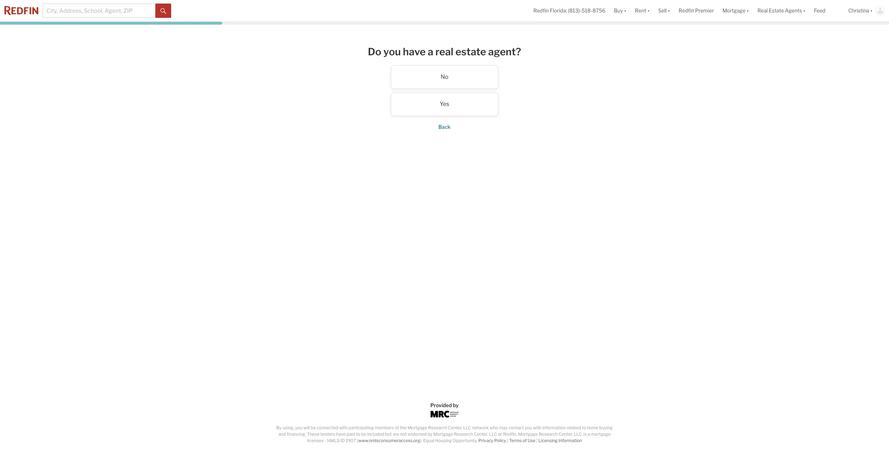 Task type: describe. For each thing, give the bounding box(es) containing it.
licensee
[[307, 439, 324, 444]]

redfin for redfin premier
[[679, 8, 694, 14]]

florida:
[[550, 8, 567, 14]]

or
[[498, 432, 502, 438]]

8756
[[593, 8, 606, 14]]

-
[[325, 439, 326, 444]]

may
[[499, 426, 508, 431]]

real estate agents ▾ button
[[753, 0, 810, 21]]

mortgage ▾ button
[[723, 0, 749, 21]]

have inside by using, you will be connected with participating members of the mortgage research center, llc network who may contact you with information related to home buying and financing. these lenders have paid to be included but are not endorsed by mortgage research center, llc or redfin. mortgage research center, llc. is a mortgage licensee - nmls id 1907 (
[[336, 432, 346, 438]]

by
[[276, 426, 282, 431]]

sell ▾ button
[[658, 0, 670, 21]]

0 horizontal spatial llc
[[463, 426, 471, 431]]

estate agent?
[[456, 46, 521, 58]]

these
[[307, 432, 319, 438]]

premier
[[695, 8, 714, 14]]

redfin premier button
[[675, 0, 718, 21]]

agents
[[785, 8, 802, 14]]

www.nmlsconsumeraccess.org ). equal housing opportunity. privacy policy | terms of use | licensing information
[[358, 439, 582, 444]]

estate
[[769, 8, 784, 14]]

▾ for christina ▾
[[871, 8, 873, 14]]

1 vertical spatial llc
[[489, 432, 497, 438]]

2 horizontal spatial research
[[539, 432, 558, 438]]

feed
[[814, 8, 826, 14]]

1 horizontal spatial have
[[403, 46, 426, 58]]

City, Address, School, Agent, ZIP search field
[[43, 4, 155, 18]]

endorsed
[[408, 432, 427, 438]]

2 horizontal spatial you
[[525, 426, 532, 431]]

buy ▾ button
[[610, 0, 631, 21]]

▾ for sell ▾
[[668, 8, 670, 14]]

▾ for mortgage ▾
[[747, 8, 749, 14]]

mortgage research center image
[[431, 411, 459, 418]]

members
[[375, 426, 394, 431]]

rent ▾ button
[[635, 0, 650, 21]]

terms of use link
[[509, 439, 536, 444]]

christina
[[849, 8, 869, 14]]

real estate agents ▾
[[758, 8, 806, 14]]

lenders
[[320, 432, 335, 438]]

financing.
[[287, 432, 306, 438]]

518-
[[582, 8, 593, 14]]

▾ for buy ▾
[[624, 8, 627, 14]]

1 vertical spatial be
[[361, 432, 366, 438]]

buy ▾ button
[[614, 0, 627, 21]]

real
[[758, 8, 768, 14]]

is
[[584, 432, 587, 438]]

rent ▾
[[635, 8, 650, 14]]

).
[[420, 439, 422, 444]]

sell ▾ button
[[654, 0, 675, 21]]

▾ inside 'dropdown button'
[[803, 8, 806, 14]]

rent
[[635, 8, 646, 14]]

christina ▾
[[849, 8, 873, 14]]

network
[[472, 426, 489, 431]]

related
[[567, 426, 581, 431]]

of for members
[[395, 426, 399, 431]]

connected
[[317, 426, 338, 431]]

0 horizontal spatial you
[[295, 426, 303, 431]]

(813)-
[[568, 8, 582, 14]]

1 horizontal spatial you
[[384, 46, 401, 58]]

a inside by using, you will be connected with participating members of the mortgage research center, llc network who may contact you with information related to home buying and financing. these lenders have paid to be included but are not endorsed by mortgage research center, llc or redfin. mortgage research center, llc. is a mortgage licensee - nmls id 1907 (
[[588, 432, 590, 438]]

but
[[385, 432, 392, 438]]

id
[[341, 439, 345, 444]]

not
[[400, 432, 407, 438]]

mortgage inside dropdown button
[[723, 8, 746, 14]]

mortgage ▾
[[723, 8, 749, 14]]

back
[[439, 124, 451, 130]]

privacy
[[479, 439, 493, 444]]

mortgage up endorsed
[[408, 426, 427, 431]]

mortgage up use
[[518, 432, 538, 438]]

1 horizontal spatial research
[[454, 432, 473, 438]]

redfin for redfin florida: (813)-518-8756
[[534, 8, 549, 14]]



Task type: vqa. For each thing, say whether or not it's contained in the screenshot.
Redfin Premier BUTTON
yes



Task type: locate. For each thing, give the bounding box(es) containing it.
0 horizontal spatial research
[[428, 426, 447, 431]]

1 vertical spatial of
[[523, 439, 527, 444]]

you up financing.
[[295, 426, 303, 431]]

(
[[357, 439, 358, 444]]

contact
[[509, 426, 524, 431]]

redfin florida: (813)-518-8756
[[534, 8, 606, 14]]

a right is
[[588, 432, 590, 438]]

submit search image
[[160, 8, 166, 14]]

provided
[[430, 403, 452, 409]]

yes
[[440, 101, 449, 107]]

terms
[[509, 439, 522, 444]]

research
[[428, 426, 447, 431], [454, 432, 473, 438], [539, 432, 558, 438]]

real
[[435, 46, 453, 58]]

sell ▾
[[658, 8, 670, 14]]

information
[[543, 426, 566, 431]]

▾ right christina
[[871, 8, 873, 14]]

1907
[[346, 439, 356, 444]]

0 vertical spatial have
[[403, 46, 426, 58]]

research up 'opportunity.'
[[454, 432, 473, 438]]

you right do
[[384, 46, 401, 58]]

redfin premier
[[679, 8, 714, 14]]

be
[[311, 426, 316, 431], [361, 432, 366, 438]]

1 vertical spatial have
[[336, 432, 346, 438]]

0 vertical spatial to
[[582, 426, 586, 431]]

equal
[[423, 439, 434, 444]]

6 ▾ from the left
[[871, 8, 873, 14]]

www.nmlsconsumeraccess.org
[[358, 439, 420, 444]]

redfin inside redfin premier button
[[679, 8, 694, 14]]

0 vertical spatial by
[[453, 403, 459, 409]]

1 vertical spatial to
[[356, 432, 360, 438]]

paid
[[347, 432, 355, 438]]

policy
[[494, 439, 506, 444]]

www.nmlsconsumeraccess.org link
[[358, 439, 420, 444]]

0 vertical spatial be
[[311, 426, 316, 431]]

1 horizontal spatial with
[[533, 426, 542, 431]]

mortgage left real
[[723, 8, 746, 14]]

▾ left real
[[747, 8, 749, 14]]

1 horizontal spatial center,
[[474, 432, 488, 438]]

mortgage ▾ button
[[718, 0, 753, 21]]

a left real
[[428, 46, 433, 58]]

redfin
[[534, 8, 549, 14], [679, 8, 694, 14]]

are
[[393, 432, 399, 438]]

5 ▾ from the left
[[803, 8, 806, 14]]

0 horizontal spatial of
[[395, 426, 399, 431]]

licensing information link
[[539, 439, 582, 444]]

1 ▾ from the left
[[624, 8, 627, 14]]

feed button
[[810, 0, 844, 21]]

1 horizontal spatial be
[[361, 432, 366, 438]]

opportunity.
[[453, 439, 478, 444]]

0 horizontal spatial be
[[311, 426, 316, 431]]

1 horizontal spatial by
[[453, 403, 459, 409]]

0 horizontal spatial a
[[428, 46, 433, 58]]

do
[[368, 46, 381, 58]]

0 horizontal spatial redfin
[[534, 8, 549, 14]]

0 vertical spatial of
[[395, 426, 399, 431]]

included
[[367, 432, 384, 438]]

1 horizontal spatial to
[[582, 426, 586, 431]]

center, up the information
[[559, 432, 573, 438]]

use
[[528, 439, 536, 444]]

0 horizontal spatial to
[[356, 432, 360, 438]]

|
[[507, 439, 508, 444], [536, 439, 538, 444]]

back button
[[439, 124, 451, 130]]

llc
[[463, 426, 471, 431], [489, 432, 497, 438]]

buy
[[614, 8, 623, 14]]

research up licensing
[[539, 432, 558, 438]]

participating
[[349, 426, 374, 431]]

2 | from the left
[[536, 439, 538, 444]]

1 | from the left
[[507, 439, 508, 444]]

with up paid in the left of the page
[[339, 426, 348, 431]]

of left the
[[395, 426, 399, 431]]

to up is
[[582, 426, 586, 431]]

llc up 'opportunity.'
[[463, 426, 471, 431]]

| right use
[[536, 439, 538, 444]]

you
[[384, 46, 401, 58], [295, 426, 303, 431], [525, 426, 532, 431]]

housing
[[435, 439, 452, 444]]

by
[[453, 403, 459, 409], [428, 432, 433, 438]]

using,
[[283, 426, 294, 431]]

research up housing
[[428, 426, 447, 431]]

0 horizontal spatial with
[[339, 426, 348, 431]]

home
[[587, 426, 599, 431]]

1 with from the left
[[339, 426, 348, 431]]

you right contact
[[525, 426, 532, 431]]

| down redfin. on the bottom right of page
[[507, 439, 508, 444]]

0 vertical spatial llc
[[463, 426, 471, 431]]

of
[[395, 426, 399, 431], [523, 439, 527, 444]]

sell
[[658, 8, 667, 14]]

information
[[559, 439, 582, 444]]

▾ right sell
[[668, 8, 670, 14]]

1 horizontal spatial |
[[536, 439, 538, 444]]

2 horizontal spatial center,
[[559, 432, 573, 438]]

do you have a real estate agent?
[[368, 46, 521, 58]]

2 redfin from the left
[[679, 8, 694, 14]]

mortgage
[[591, 432, 611, 438]]

llc.
[[574, 432, 583, 438]]

1 horizontal spatial a
[[588, 432, 590, 438]]

rent ▾ button
[[631, 0, 654, 21]]

a
[[428, 46, 433, 58], [588, 432, 590, 438]]

of left use
[[523, 439, 527, 444]]

▾ right rent
[[648, 8, 650, 14]]

to
[[582, 426, 586, 431], [356, 432, 360, 438]]

redfin left the premier
[[679, 8, 694, 14]]

2 ▾ from the left
[[648, 8, 650, 14]]

llc up privacy policy link
[[489, 432, 497, 438]]

privacy policy link
[[479, 439, 506, 444]]

buying
[[599, 426, 613, 431]]

0 horizontal spatial by
[[428, 432, 433, 438]]

nmls
[[327, 439, 340, 444]]

▾ right agents
[[803, 8, 806, 14]]

1 vertical spatial a
[[588, 432, 590, 438]]

have
[[403, 46, 426, 58], [336, 432, 346, 438]]

1 vertical spatial by
[[428, 432, 433, 438]]

by up mortgage research center image
[[453, 403, 459, 409]]

of inside by using, you will be connected with participating members of the mortgage research center, llc network who may contact you with information related to home buying and financing. these lenders have paid to be included but are not endorsed by mortgage research center, llc or redfin. mortgage research center, llc. is a mortgage licensee - nmls id 1907 (
[[395, 426, 399, 431]]

4 ▾ from the left
[[747, 8, 749, 14]]

be up these
[[311, 426, 316, 431]]

▾ for rent ▾
[[648, 8, 650, 14]]

with up use
[[533, 426, 542, 431]]

do you have a real estate agent? option group
[[302, 65, 588, 116]]

will
[[303, 426, 310, 431]]

center,
[[448, 426, 462, 431], [474, 432, 488, 438], [559, 432, 573, 438]]

mortgage
[[723, 8, 746, 14], [408, 426, 427, 431], [434, 432, 453, 438], [518, 432, 538, 438]]

of for terms
[[523, 439, 527, 444]]

3 ▾ from the left
[[668, 8, 670, 14]]

to up (
[[356, 432, 360, 438]]

1 horizontal spatial llc
[[489, 432, 497, 438]]

licensing
[[539, 439, 558, 444]]

mortgage up housing
[[434, 432, 453, 438]]

1 redfin from the left
[[534, 8, 549, 14]]

by up equal
[[428, 432, 433, 438]]

have up id
[[336, 432, 346, 438]]

2 with from the left
[[533, 426, 542, 431]]

redfin left florida:
[[534, 8, 549, 14]]

1 horizontal spatial of
[[523, 439, 527, 444]]

center, down 'network'
[[474, 432, 488, 438]]

1 horizontal spatial redfin
[[679, 8, 694, 14]]

buy ▾
[[614, 8, 627, 14]]

no
[[441, 73, 449, 80]]

0 vertical spatial a
[[428, 46, 433, 58]]

0 horizontal spatial have
[[336, 432, 346, 438]]

by using, you will be connected with participating members of the mortgage research center, llc network who may contact you with information related to home buying and financing. these lenders have paid to be included but are not endorsed by mortgage research center, llc or redfin. mortgage research center, llc. is a mortgage licensee - nmls id 1907 (
[[276, 426, 613, 444]]

0 horizontal spatial center,
[[448, 426, 462, 431]]

and
[[278, 432, 286, 438]]

by inside by using, you will be connected with participating members of the mortgage research center, llc network who may contact you with information related to home buying and financing. these lenders have paid to be included but are not endorsed by mortgage research center, llc or redfin. mortgage research center, llc. is a mortgage licensee - nmls id 1907 (
[[428, 432, 433, 438]]

provided by
[[430, 403, 459, 409]]

the
[[400, 426, 407, 431]]

real estate agents ▾ link
[[758, 0, 806, 21]]

be down participating
[[361, 432, 366, 438]]

▾
[[624, 8, 627, 14], [648, 8, 650, 14], [668, 8, 670, 14], [747, 8, 749, 14], [803, 8, 806, 14], [871, 8, 873, 14]]

0 horizontal spatial |
[[507, 439, 508, 444]]

redfin.
[[503, 432, 517, 438]]

have left real
[[403, 46, 426, 58]]

▾ right buy
[[624, 8, 627, 14]]

center, up 'opportunity.'
[[448, 426, 462, 431]]

with
[[339, 426, 348, 431], [533, 426, 542, 431]]

who
[[490, 426, 498, 431]]



